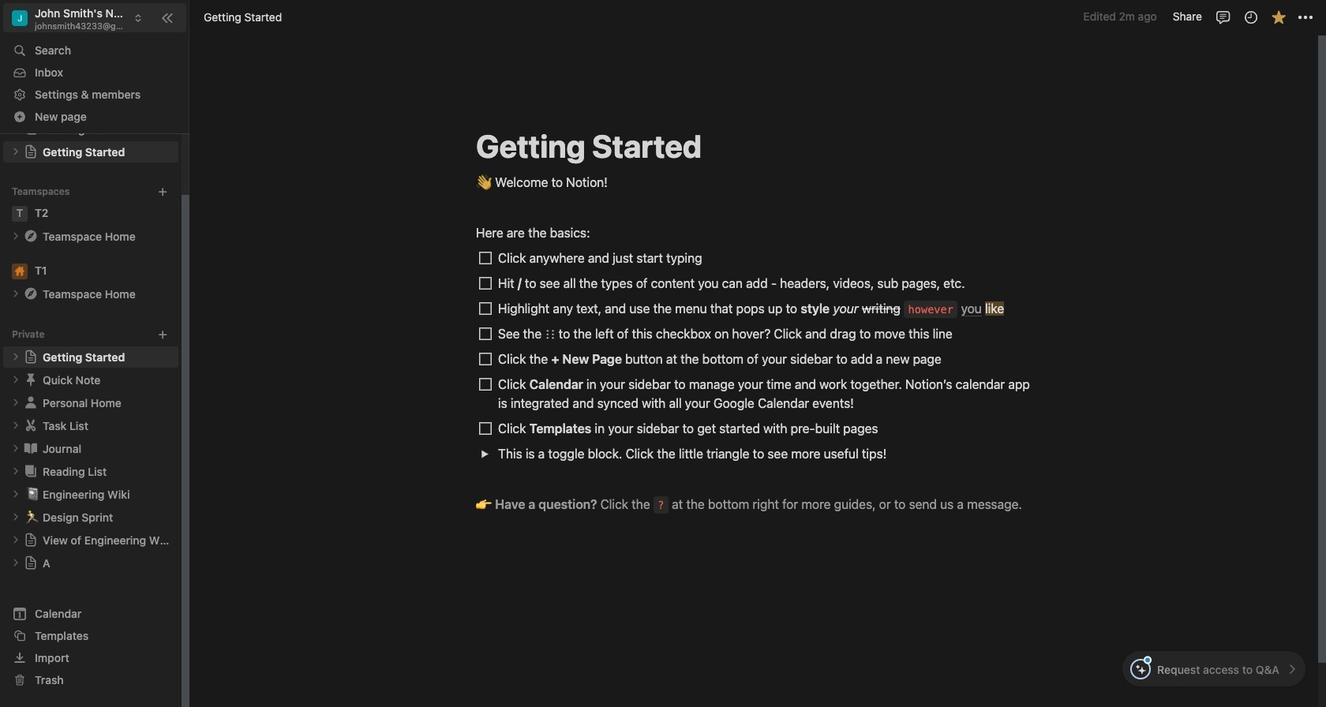 Task type: vqa. For each thing, say whether or not it's contained in the screenshot.
👋 image
yes



Task type: describe. For each thing, give the bounding box(es) containing it.
comments image
[[1216, 9, 1231, 25]]

6 open image from the top
[[11, 513, 21, 522]]

📓 image
[[25, 485, 39, 503]]

2 open image from the top
[[11, 289, 21, 299]]

close sidebar image
[[161, 11, 174, 24]]

new teamspace image
[[157, 186, 168, 197]]

3 open image from the top
[[11, 352, 21, 362]]



Task type: locate. For each thing, give the bounding box(es) containing it.
updates image
[[1243, 9, 1259, 25]]

👋 image
[[476, 171, 492, 192]]

open image
[[11, 147, 21, 157], [11, 398, 21, 408], [11, 421, 21, 431], [11, 444, 21, 453], [480, 450, 489, 458], [11, 490, 21, 499], [11, 536, 21, 545], [11, 558, 21, 568]]

open image
[[11, 232, 21, 241], [11, 289, 21, 299], [11, 352, 21, 362], [11, 375, 21, 385], [11, 467, 21, 476], [11, 513, 21, 522]]

t image
[[12, 206, 28, 222]]

5 open image from the top
[[11, 467, 21, 476]]

👉 image
[[476, 493, 492, 514]]

4 open image from the top
[[11, 375, 21, 385]]

add a page image
[[157, 329, 168, 340]]

1 open image from the top
[[11, 232, 21, 241]]

🏃 image
[[25, 508, 39, 526]]

favorited image
[[1271, 9, 1287, 25]]

change page icon image
[[24, 145, 38, 159], [23, 228, 39, 244], [23, 286, 39, 302], [24, 350, 38, 364], [23, 372, 39, 388], [23, 395, 39, 411], [23, 418, 39, 434], [23, 441, 39, 457], [23, 464, 39, 479], [24, 533, 38, 547], [24, 556, 38, 570]]



